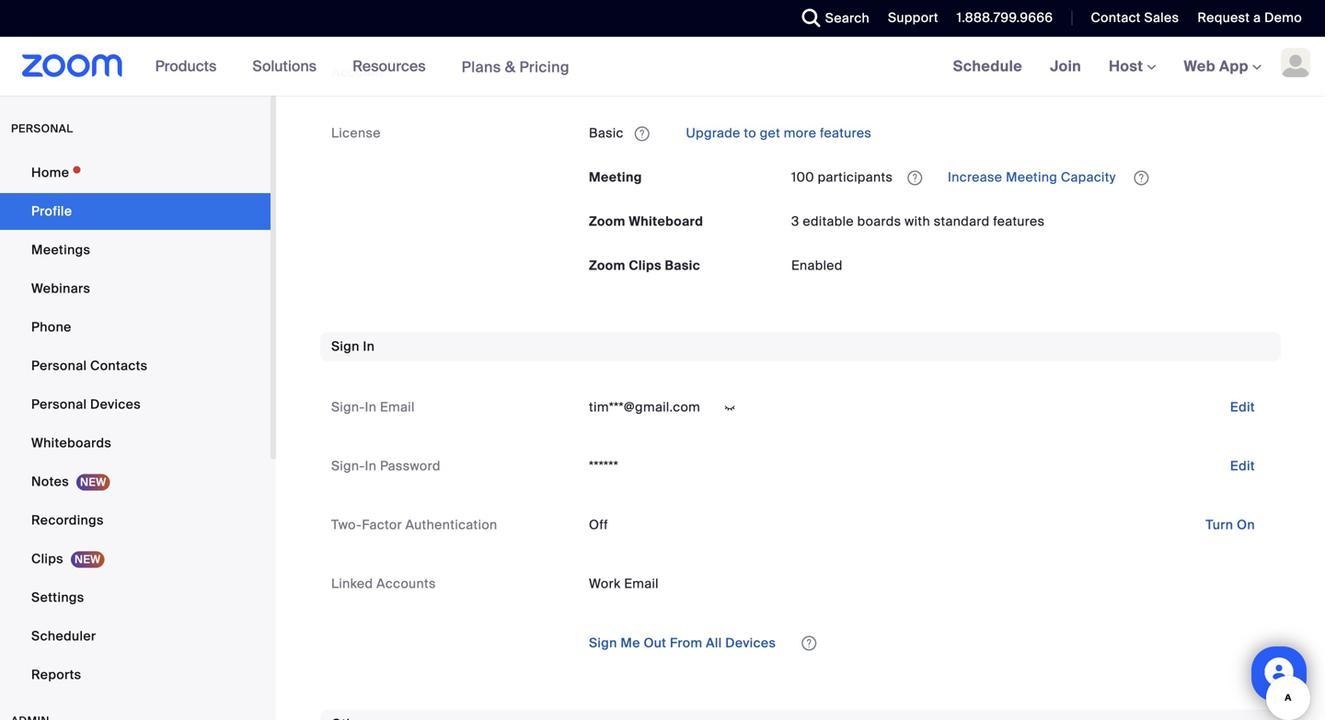 Task type: describe. For each thing, give the bounding box(es) containing it.
account
[[331, 64, 384, 81]]

join link
[[1036, 37, 1095, 96]]

plans & pricing
[[462, 57, 570, 77]]

0 vertical spatial basic
[[589, 125, 624, 142]]

whiteboard
[[629, 213, 703, 230]]

web app button
[[1184, 57, 1262, 76]]

editable
[[803, 213, 854, 230]]

settings link
[[0, 580, 271, 617]]

app
[[1219, 57, 1249, 76]]

&
[[505, 57, 516, 77]]

meetings
[[31, 242, 90, 259]]

******
[[589, 458, 618, 475]]

personal for personal devices
[[31, 396, 87, 413]]

me
[[621, 635, 640, 652]]

sign in
[[331, 338, 375, 355]]

demo
[[1264, 9, 1302, 26]]

personal contacts
[[31, 358, 148, 375]]

scheduler link
[[0, 618, 271, 655]]

clips link
[[0, 541, 271, 578]]

off
[[589, 517, 608, 534]]

schedule
[[953, 57, 1022, 76]]

host
[[1109, 57, 1147, 76]]

home link
[[0, 155, 271, 191]]

increase
[[948, 169, 1002, 186]]

1 horizontal spatial email
[[624, 576, 659, 593]]

sign-in email
[[331, 399, 415, 416]]

devices inside button
[[725, 635, 776, 652]]

support
[[888, 9, 938, 26]]

learn more about signing out from all devices image
[[800, 637, 818, 650]]

sign for sign me out from all devices
[[589, 635, 617, 652]]

a
[[1253, 9, 1261, 26]]

work
[[589, 576, 621, 593]]

products button
[[155, 37, 225, 96]]

upgrade to get more features link
[[683, 125, 872, 142]]

boards
[[857, 213, 901, 230]]

learn more about your license type image
[[633, 128, 651, 141]]

search button
[[788, 0, 874, 37]]

reports
[[31, 667, 81, 684]]

from
[[670, 635, 703, 652]]

zoom whiteboard
[[589, 213, 703, 230]]

100
[[791, 169, 814, 186]]

notes
[[31, 473, 69, 490]]

zoom for zoom clips basic
[[589, 257, 626, 274]]

profile
[[31, 203, 72, 220]]

zoom for zoom whiteboard
[[589, 213, 626, 230]]

accounts
[[377, 576, 436, 593]]

increase meeting capacity
[[944, 169, 1119, 186]]

increase meeting capacity link
[[944, 169, 1119, 186]]

solutions button
[[253, 37, 325, 96]]

work email
[[589, 576, 659, 593]]

reports link
[[0, 657, 271, 694]]

whiteboards link
[[0, 425, 271, 462]]

recordings
[[31, 512, 104, 529]]

0 vertical spatial clips
[[629, 257, 662, 274]]

pricing
[[519, 57, 570, 77]]

solutions
[[253, 57, 317, 76]]

application containing basic
[[589, 119, 1270, 148]]

home
[[31, 164, 69, 181]]

whiteboards
[[31, 435, 111, 452]]

edit for email
[[1230, 399, 1255, 416]]

webinars
[[31, 280, 90, 297]]

zoom logo image
[[22, 54, 123, 77]]

with
[[905, 213, 930, 230]]

sign for sign in
[[331, 338, 360, 355]]

3 editable boards with standard features
[[791, 213, 1045, 230]]

request
[[1198, 9, 1250, 26]]

sign me out from all devices application
[[574, 629, 1270, 659]]

factor
[[362, 517, 402, 534]]

1 vertical spatial basic
[[665, 257, 700, 274]]

learn more about increasing meeting capacity image
[[1129, 170, 1154, 187]]

standard
[[934, 213, 990, 230]]

edit button for sign-in password
[[1215, 452, 1270, 481]]

schedule link
[[939, 37, 1036, 96]]

sign-in password
[[331, 458, 441, 475]]

plans
[[462, 57, 501, 77]]

to
[[744, 125, 756, 142]]

product information navigation
[[141, 37, 583, 97]]

in for sign-in password
[[365, 458, 377, 475]]

2 meeting from the left
[[1006, 169, 1057, 186]]

sign me out from all devices
[[589, 635, 776, 652]]

devices inside 'link'
[[90, 396, 141, 413]]

host button
[[1109, 57, 1156, 76]]



Task type: vqa. For each thing, say whether or not it's contained in the screenshot.
today
no



Task type: locate. For each thing, give the bounding box(es) containing it.
email up the sign-in password
[[380, 399, 415, 416]]

two-
[[331, 517, 362, 534]]

sign me out from all devices button
[[574, 629, 791, 659]]

personal devices
[[31, 396, 141, 413]]

0 vertical spatial sign
[[331, 338, 360, 355]]

plans & pricing link
[[462, 57, 570, 77], [462, 57, 570, 77]]

features up 100 participants
[[820, 125, 872, 142]]

learn more about your meeting license image
[[902, 170, 928, 187]]

meeting right increase
[[1006, 169, 1057, 186]]

contact
[[1091, 9, 1141, 26]]

1 vertical spatial email
[[624, 576, 659, 593]]

1 horizontal spatial meeting
[[1006, 169, 1057, 186]]

edit button for sign-in email
[[1215, 393, 1270, 422]]

sign- for sign-in password
[[331, 458, 365, 475]]

1 vertical spatial sign
[[589, 635, 617, 652]]

contacts
[[90, 358, 148, 375]]

0 vertical spatial application
[[589, 119, 1270, 148]]

sign- for sign-in email
[[331, 399, 365, 416]]

edit for password
[[1230, 458, 1255, 475]]

sign inside sign me out from all devices button
[[589, 635, 617, 652]]

search
[[825, 10, 870, 27]]

2 zoom from the top
[[589, 257, 626, 274]]

banner containing products
[[0, 37, 1325, 97]]

authentication
[[406, 517, 497, 534]]

webinars link
[[0, 271, 271, 307]]

0 horizontal spatial email
[[380, 399, 415, 416]]

capacity
[[1061, 169, 1116, 186]]

in for sign-in email
[[365, 399, 377, 416]]

1 vertical spatial edit
[[1230, 458, 1255, 475]]

1 horizontal spatial clips
[[629, 257, 662, 274]]

1 horizontal spatial features
[[993, 213, 1045, 230]]

1 vertical spatial sign-
[[331, 458, 365, 475]]

upgrade to get more features
[[683, 125, 872, 142]]

turn
[[1206, 517, 1233, 534]]

0 vertical spatial devices
[[90, 396, 141, 413]]

email
[[380, 399, 415, 416], [624, 576, 659, 593]]

phone link
[[0, 309, 271, 346]]

banner
[[0, 37, 1325, 97]]

in
[[363, 338, 375, 355], [365, 399, 377, 416], [365, 458, 377, 475]]

turn on button
[[1191, 511, 1270, 540]]

personal down the 'phone'
[[31, 358, 87, 375]]

1 personal from the top
[[31, 358, 87, 375]]

web app
[[1184, 57, 1249, 76]]

linked
[[331, 576, 373, 593]]

in up the sign-in password
[[365, 399, 377, 416]]

0 vertical spatial sign-
[[331, 399, 365, 416]]

meeting
[[589, 169, 642, 186], [1006, 169, 1057, 186]]

devices
[[90, 396, 141, 413], [725, 635, 776, 652]]

application up learn more about your meeting license image
[[589, 119, 1270, 148]]

personal menu menu
[[0, 155, 271, 696]]

clips inside clips link
[[31, 551, 63, 568]]

application containing 100 participants
[[791, 163, 1270, 192]]

3
[[791, 213, 799, 230]]

in left the password
[[365, 458, 377, 475]]

all
[[706, 635, 722, 652]]

2 personal from the top
[[31, 396, 87, 413]]

personal inside 'link'
[[31, 396, 87, 413]]

0 vertical spatial in
[[363, 338, 375, 355]]

personal up whiteboards
[[31, 396, 87, 413]]

basic left "learn more about your license type" image
[[589, 125, 624, 142]]

scheduler
[[31, 628, 96, 645]]

application up standard
[[791, 163, 1270, 192]]

devices right all
[[725, 635, 776, 652]]

get
[[760, 125, 780, 142]]

sign- down the sign in
[[331, 399, 365, 416]]

1 meeting from the left
[[589, 169, 642, 186]]

upgrade
[[686, 125, 740, 142]]

more
[[784, 125, 816, 142]]

0 vertical spatial email
[[380, 399, 415, 416]]

zoom
[[589, 213, 626, 230], [589, 257, 626, 274]]

0 vertical spatial personal
[[31, 358, 87, 375]]

0 vertical spatial zoom
[[589, 213, 626, 230]]

tim***@gmail.com
[[589, 399, 700, 416]]

features
[[820, 125, 872, 142], [993, 213, 1045, 230]]

2 sign- from the top
[[331, 458, 365, 475]]

email right work
[[624, 576, 659, 593]]

personal
[[31, 358, 87, 375], [31, 396, 87, 413]]

1 horizontal spatial devices
[[725, 635, 776, 652]]

1 zoom from the top
[[589, 213, 626, 230]]

1 sign- from the top
[[331, 399, 365, 416]]

personal for personal contacts
[[31, 358, 87, 375]]

basic
[[589, 125, 624, 142], [665, 257, 700, 274]]

0 horizontal spatial clips
[[31, 551, 63, 568]]

1 vertical spatial devices
[[725, 635, 776, 652]]

1 vertical spatial application
[[791, 163, 1270, 192]]

personal contacts link
[[0, 348, 271, 385]]

basic down whiteboard
[[665, 257, 700, 274]]

settings
[[31, 589, 84, 606]]

participants
[[818, 169, 893, 186]]

clips down the zoom whiteboard
[[629, 257, 662, 274]]

0 horizontal spatial basic
[[589, 125, 624, 142]]

turn on
[[1206, 517, 1255, 534]]

0 vertical spatial features
[[820, 125, 872, 142]]

in up sign-in email
[[363, 338, 375, 355]]

2 edit button from the top
[[1215, 452, 1270, 481]]

1 vertical spatial in
[[365, 399, 377, 416]]

request a demo
[[1198, 9, 1302, 26]]

1 edit from the top
[[1230, 399, 1255, 416]]

1 vertical spatial zoom
[[589, 257, 626, 274]]

0 vertical spatial edit
[[1230, 399, 1255, 416]]

enabled
[[791, 257, 843, 274]]

0 horizontal spatial features
[[820, 125, 872, 142]]

sign left me
[[589, 635, 617, 652]]

1.888.799.9666
[[957, 9, 1053, 26]]

clips up "settings"
[[31, 551, 63, 568]]

zoom clips basic
[[589, 257, 700, 274]]

features down increase meeting capacity link
[[993, 213, 1045, 230]]

100 participants
[[791, 169, 893, 186]]

notes link
[[0, 464, 271, 501]]

profile picture image
[[1281, 48, 1310, 77]]

zoom up zoom clips basic
[[589, 213, 626, 230]]

password
[[380, 458, 441, 475]]

web
[[1184, 57, 1216, 76]]

2 edit from the top
[[1230, 458, 1255, 475]]

personal
[[11, 121, 73, 136]]

1 horizontal spatial basic
[[665, 257, 700, 274]]

zoom down the zoom whiteboard
[[589, 257, 626, 274]]

clips
[[629, 257, 662, 274], [31, 551, 63, 568]]

sign- up two-
[[331, 458, 365, 475]]

meetings navigation
[[939, 37, 1325, 97]]

0 horizontal spatial meeting
[[589, 169, 642, 186]]

2 vertical spatial in
[[365, 458, 377, 475]]

meetings link
[[0, 232, 271, 269]]

1 vertical spatial edit button
[[1215, 452, 1270, 481]]

0 vertical spatial edit button
[[1215, 393, 1270, 422]]

1 horizontal spatial sign
[[589, 635, 617, 652]]

0 horizontal spatial sign
[[331, 338, 360, 355]]

0 horizontal spatial devices
[[90, 396, 141, 413]]

recordings link
[[0, 502, 271, 539]]

personal devices link
[[0, 386, 271, 423]]

1 vertical spatial clips
[[31, 551, 63, 568]]

edit button
[[1215, 393, 1270, 422], [1215, 452, 1270, 481]]

devices down contacts
[[90, 396, 141, 413]]

application
[[589, 119, 1270, 148], [791, 163, 1270, 192]]

products
[[155, 57, 217, 76]]

two-factor authentication
[[331, 517, 497, 534]]

out
[[644, 635, 666, 652]]

contact sales link
[[1077, 0, 1184, 37], [1091, 9, 1179, 26]]

in for sign in
[[363, 338, 375, 355]]

1 vertical spatial features
[[993, 213, 1045, 230]]

1 edit button from the top
[[1215, 393, 1270, 422]]

meeting down "learn more about your license type" image
[[589, 169, 642, 186]]

on
[[1237, 517, 1255, 534]]

contact sales
[[1091, 9, 1179, 26]]

support link
[[874, 0, 943, 37], [888, 9, 938, 26]]

1 vertical spatial personal
[[31, 396, 87, 413]]

sales
[[1144, 9, 1179, 26]]

sign up sign-in email
[[331, 338, 360, 355]]

profile link
[[0, 193, 271, 230]]

join
[[1050, 57, 1081, 76]]

sign
[[331, 338, 360, 355], [589, 635, 617, 652]]



